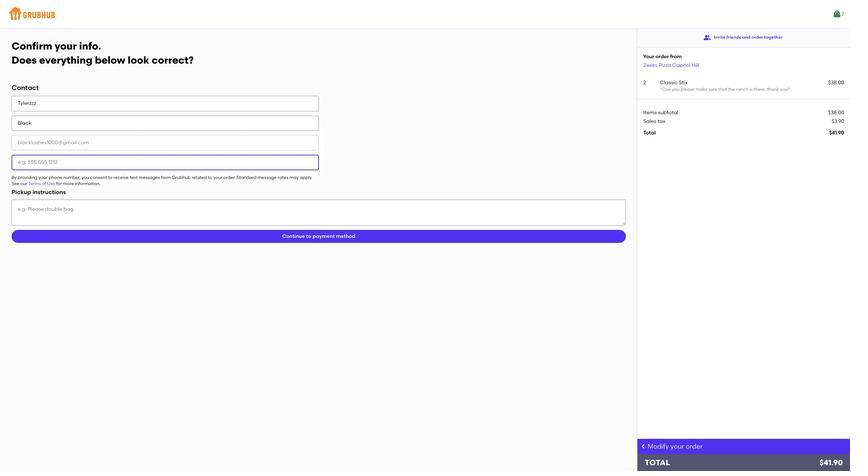 Task type: locate. For each thing, give the bounding box(es) containing it.
total down sales
[[643, 130, 656, 136]]

1 vertical spatial you
[[82, 175, 89, 180]]

1 horizontal spatial you
[[672, 87, 680, 92]]

for
[[56, 181, 62, 186]]

1 vertical spatial 2
[[643, 80, 646, 86]]

2 inside button
[[842, 11, 844, 17]]

zeeks pizza capitol hill link
[[643, 62, 699, 68]]

that
[[719, 87, 727, 92]]

0 horizontal spatial from
[[161, 175, 171, 180]]

order
[[752, 35, 763, 40], [656, 54, 669, 60], [686, 443, 703, 451]]

instructions
[[33, 189, 66, 196]]

by providing your phone number, you consent to receive text messages from grubhub related to your order. standard message rates may apply. see our
[[12, 175, 313, 186]]

svg image
[[641, 444, 646, 450]]

total
[[643, 130, 656, 136], [645, 458, 670, 467]]

can
[[662, 87, 671, 92]]

consent
[[90, 175, 107, 180]]

2 vertical spatial order
[[686, 443, 703, 451]]

confirm
[[12, 40, 52, 52]]

capitol
[[672, 62, 690, 68]]

stix
[[679, 80, 688, 86]]

below
[[95, 54, 125, 66]]

items subtotal
[[643, 109, 678, 116]]

0 vertical spatial order
[[752, 35, 763, 40]]

"
[[660, 87, 662, 92], [789, 87, 791, 92]]

there,
[[754, 87, 766, 92]]

continue to payment method
[[282, 233, 355, 239]]

0 vertical spatial $41.90
[[829, 130, 844, 136]]

1 vertical spatial $38.00
[[828, 109, 844, 116]]

to right related
[[208, 175, 212, 180]]

$38.00 " can you please make sure that the ranch is there, thank you! "
[[660, 80, 844, 92]]

modify your order
[[648, 443, 703, 451]]

classic
[[660, 80, 678, 86]]

$38.00 for $38.00 " can you please make sure that the ranch is there, thank you! "
[[828, 80, 844, 86]]

order inside your order from zeeks pizza capitol hill
[[656, 54, 669, 60]]

your
[[55, 40, 77, 52], [38, 175, 48, 180], [213, 175, 222, 180], [671, 443, 684, 451]]

pizza
[[659, 62, 671, 68]]

0 horizontal spatial you
[[82, 175, 89, 180]]

Email email field
[[12, 135, 319, 151]]

2 horizontal spatial order
[[752, 35, 763, 40]]

" right thank
[[789, 87, 791, 92]]

1 horizontal spatial order
[[686, 443, 703, 451]]

number,
[[63, 175, 81, 180]]

more
[[63, 181, 74, 186]]

0 horizontal spatial "
[[660, 87, 662, 92]]

invite friends and order together
[[714, 35, 783, 40]]

invite
[[714, 35, 726, 40]]

you up the information.
[[82, 175, 89, 180]]

and
[[742, 35, 751, 40]]

your
[[643, 54, 654, 60]]

friends
[[727, 35, 741, 40]]

0 horizontal spatial 2
[[643, 80, 646, 86]]

terms
[[28, 181, 41, 186]]

sales
[[643, 118, 656, 124]]

your inside confirm your info. does everything below look correct?
[[55, 40, 77, 52]]

1 horizontal spatial 2
[[842, 11, 844, 17]]

0 horizontal spatial order
[[656, 54, 669, 60]]

2 horizontal spatial to
[[306, 233, 311, 239]]

$41.90
[[829, 130, 844, 136], [820, 458, 843, 467]]

the
[[728, 87, 735, 92]]

is
[[750, 87, 753, 92]]

1 " from the left
[[660, 87, 662, 92]]

your up of at the top of the page
[[38, 175, 48, 180]]

First name text field
[[12, 96, 319, 111]]

order up pizza
[[656, 54, 669, 60]]

you!
[[780, 87, 789, 92]]

sure
[[709, 87, 717, 92]]

from up zeeks pizza capitol hill 'link'
[[670, 54, 682, 60]]

0 vertical spatial you
[[672, 87, 680, 92]]

classic stix
[[660, 80, 688, 86]]

0 vertical spatial $38.00
[[828, 80, 844, 86]]

2 $38.00 from the top
[[828, 109, 844, 116]]

from down 'phone' phone field at the left
[[161, 175, 171, 180]]

order inside invite friends and order together button
[[752, 35, 763, 40]]

order right and
[[752, 35, 763, 40]]

$38.00
[[828, 80, 844, 86], [828, 109, 844, 116]]

phone
[[49, 175, 62, 180]]

" down classic
[[660, 87, 662, 92]]

ranch
[[736, 87, 749, 92]]

1 $38.00 from the top
[[828, 80, 844, 86]]

0 vertical spatial from
[[670, 54, 682, 60]]

rates
[[278, 175, 288, 180]]

main navigation navigation
[[0, 0, 850, 28]]

$38.00 inside $38.00 " can you please make sure that the ranch is there, thank you! "
[[828, 80, 844, 86]]

information.
[[75, 181, 100, 186]]

your up everything
[[55, 40, 77, 52]]

message
[[258, 175, 277, 180]]

method
[[336, 233, 355, 239]]

confirm your info. does everything below look correct?
[[12, 40, 194, 66]]

$3.90
[[832, 118, 844, 124]]

to left the receive
[[108, 175, 112, 180]]

to
[[108, 175, 112, 180], [208, 175, 212, 180], [306, 233, 311, 239]]

1 horizontal spatial "
[[789, 87, 791, 92]]

0 vertical spatial 2
[[842, 11, 844, 17]]

continue to payment method button
[[12, 230, 626, 243]]

from
[[670, 54, 682, 60], [161, 175, 171, 180]]

you down classic stix
[[672, 87, 680, 92]]

thank
[[767, 87, 779, 92]]

1 horizontal spatial from
[[670, 54, 682, 60]]

look
[[128, 54, 149, 66]]

you
[[672, 87, 680, 92], [82, 175, 89, 180]]

to left "payment"
[[306, 233, 311, 239]]

your order from zeeks pizza capitol hill
[[643, 54, 699, 68]]

total down modify
[[645, 458, 670, 467]]

your left 'order.'
[[213, 175, 222, 180]]

1 vertical spatial order
[[656, 54, 669, 60]]

2
[[842, 11, 844, 17], [643, 80, 646, 86]]

order right modify
[[686, 443, 703, 451]]

1 vertical spatial from
[[161, 175, 171, 180]]



Task type: vqa. For each thing, say whether or not it's contained in the screenshot.
second " from the right
yes



Task type: describe. For each thing, give the bounding box(es) containing it.
zeeks
[[643, 62, 658, 68]]

everything
[[39, 54, 92, 66]]

payment
[[313, 233, 335, 239]]

Phone telephone field
[[12, 155, 319, 170]]

from inside by providing your phone number, you consent to receive text messages from grubhub related to your order. standard message rates may apply. see our
[[161, 175, 171, 180]]

from inside your order from zeeks pizza capitol hill
[[670, 54, 682, 60]]

please
[[681, 87, 695, 92]]

order.
[[223, 175, 236, 180]]

1 vertical spatial total
[[645, 458, 670, 467]]

0 horizontal spatial to
[[108, 175, 112, 180]]

standard
[[237, 175, 257, 180]]

text
[[130, 175, 138, 180]]

$38.00 for $38.00
[[828, 109, 844, 116]]

1 vertical spatial $41.90
[[820, 458, 843, 467]]

tax
[[658, 118, 665, 124]]

Pickup instructions text field
[[12, 200, 626, 226]]

you inside $38.00 " can you please make sure that the ranch is there, thank you! "
[[672, 87, 680, 92]]

items
[[643, 109, 657, 116]]

messages
[[139, 175, 160, 180]]

grubhub
[[172, 175, 191, 180]]

pickup
[[12, 189, 31, 196]]

may
[[290, 175, 299, 180]]

receive
[[113, 175, 129, 180]]

invite friends and order together button
[[704, 31, 783, 44]]

continue
[[282, 233, 305, 239]]

related
[[192, 175, 207, 180]]

correct?
[[152, 54, 194, 66]]

info.
[[79, 40, 101, 52]]

0 vertical spatial total
[[643, 130, 656, 136]]

subtotal
[[658, 109, 678, 116]]

terms of use link
[[28, 181, 55, 186]]

apply.
[[300, 175, 313, 180]]

Last name text field
[[12, 116, 319, 131]]

make
[[696, 87, 708, 92]]

hill
[[692, 62, 699, 68]]

our
[[20, 181, 27, 186]]

terms of use for more information.
[[28, 181, 100, 186]]

1 horizontal spatial to
[[208, 175, 212, 180]]

by
[[12, 175, 17, 180]]

of
[[42, 181, 46, 186]]

pickup instructions
[[12, 189, 66, 196]]

does
[[12, 54, 37, 66]]

modify
[[648, 443, 669, 451]]

2 " from the left
[[789, 87, 791, 92]]

to inside button
[[306, 233, 311, 239]]

2 button
[[833, 8, 844, 21]]

see
[[12, 181, 19, 186]]

providing
[[18, 175, 37, 180]]

people icon image
[[704, 34, 711, 41]]

use
[[47, 181, 55, 186]]

contact
[[12, 84, 39, 92]]

sales tax
[[643, 118, 665, 124]]

you inside by providing your phone number, you consent to receive text messages from grubhub related to your order. standard message rates may apply. see our
[[82, 175, 89, 180]]

together
[[764, 35, 783, 40]]

your right modify
[[671, 443, 684, 451]]



